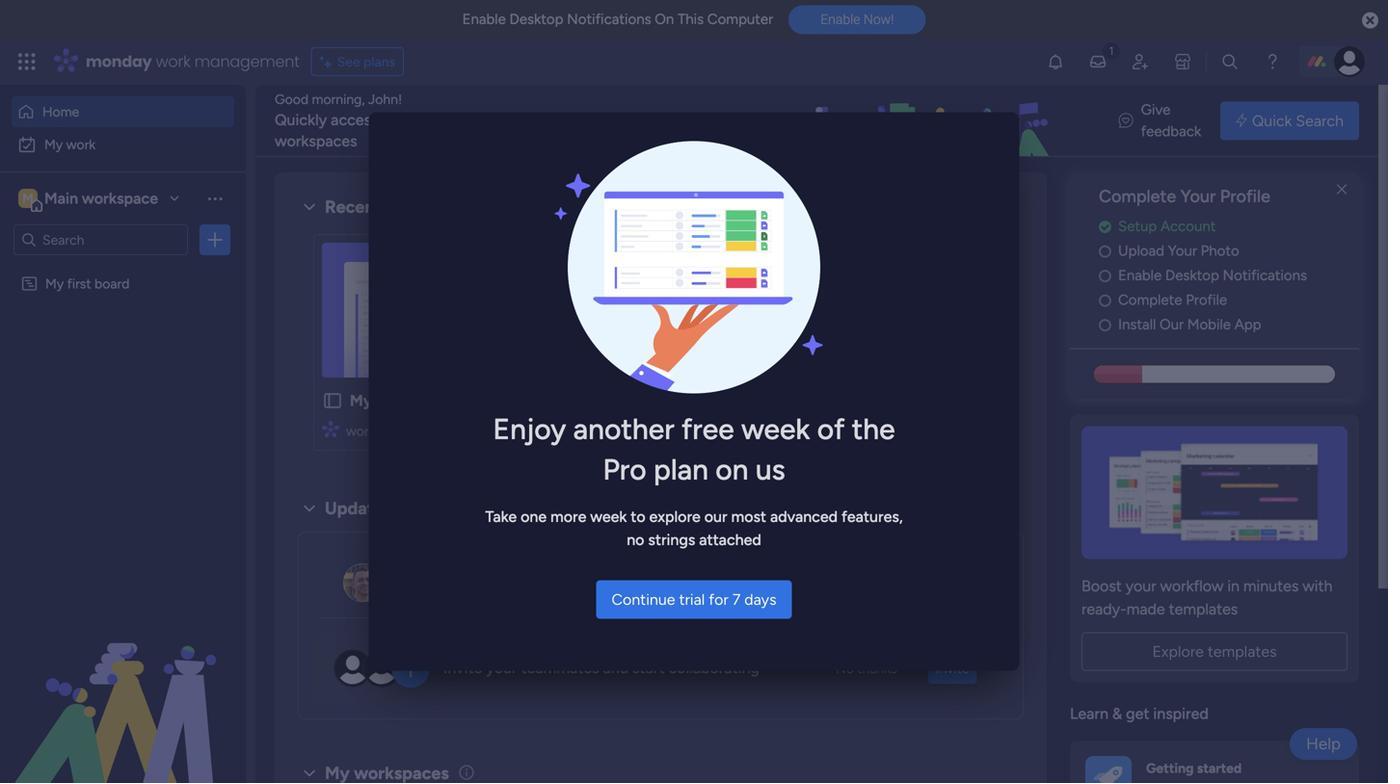 Task type: describe. For each thing, give the bounding box(es) containing it.
good
[[275, 91, 309, 108]]

now!
[[864, 11, 894, 27]]

enable now! button
[[789, 5, 926, 34]]

ready-
[[1082, 600, 1127, 619]]

update feed (inbox)
[[325, 498, 486, 519]]

most
[[731, 508, 767, 526]]

complete profile
[[1118, 291, 1227, 309]]

search
[[1296, 112, 1344, 130]]

complete for complete profile
[[1118, 291, 1182, 309]]

install
[[1118, 316, 1156, 333]]

0 vertical spatial profile
[[1220, 186, 1271, 207]]

app
[[1235, 316, 1262, 333]]

roy mann image
[[343, 564, 382, 603]]

1 horizontal spatial workspace
[[506, 423, 571, 440]]

no
[[627, 531, 644, 550]]

get
[[1126, 705, 1150, 723]]

upload your photo link
[[1099, 240, 1359, 262]]

for
[[709, 591, 729, 609]]

your for invite your teammates and start collaborating
[[486, 660, 517, 678]]

john!
[[368, 91, 402, 108]]

upload
[[1118, 242, 1165, 260]]

days
[[745, 591, 777, 609]]

lottie animation image for lottie animation element to the top
[[632, 85, 1174, 158]]

profile inside complete profile link
[[1186, 291, 1227, 309]]

Search in workspace field
[[40, 229, 161, 251]]

notifications image
[[1046, 52, 1065, 71]]

more
[[551, 508, 587, 526]]

access
[[331, 111, 378, 129]]

photo
[[1201, 242, 1240, 260]]

explore
[[649, 508, 701, 526]]

learn
[[1070, 705, 1109, 723]]

my work link
[[12, 129, 234, 160]]

notifications for enable desktop notifications on this computer
[[567, 11, 651, 28]]

my first board list box
[[0, 264, 246, 561]]

pro
[[603, 453, 647, 487]]

help image
[[1263, 52, 1282, 71]]

0 horizontal spatial management
[[194, 51, 300, 72]]

no thanks button
[[828, 654, 905, 685]]

teammates
[[521, 660, 599, 678]]

enable for enable desktop notifications
[[1118, 267, 1162, 284]]

lottie animation image for bottom lottie animation element
[[0, 589, 246, 784]]

good morning, john! quickly access your recent boards, inbox and workspaces
[[275, 91, 589, 150]]

circle o image for upload
[[1099, 244, 1112, 259]]

inbox
[[521, 111, 560, 129]]

see
[[337, 54, 360, 70]]

inspired
[[1154, 705, 1209, 723]]

invite your teammates and start collaborating
[[444, 660, 760, 678]]

explore
[[1153, 643, 1204, 661]]

monday work management
[[86, 51, 300, 72]]

made
[[1127, 600, 1165, 619]]

no
[[836, 661, 854, 677]]

&
[[1113, 705, 1122, 723]]

2 vertical spatial my
[[350, 392, 372, 410]]

circle o image for enable
[[1099, 269, 1112, 283]]

trial
[[679, 591, 705, 609]]

setup
[[1118, 218, 1157, 235]]

your for boost your workflow in minutes with ready-made templates
[[1126, 577, 1157, 596]]

strings
[[648, 531, 695, 550]]

my work option
[[12, 129, 234, 160]]

on
[[716, 453, 749, 487]]

boards,
[[466, 111, 517, 129]]

public board image
[[322, 390, 343, 412]]

this
[[678, 11, 704, 28]]

quickly
[[275, 111, 327, 129]]

our
[[1160, 316, 1184, 333]]

0 vertical spatial workspace
[[82, 189, 158, 208]]

continue trial for 7 days
[[612, 591, 777, 609]]

close my workspaces image
[[298, 762, 321, 784]]

1 horizontal spatial and
[[603, 660, 629, 678]]

circle o image
[[1099, 318, 1112, 332]]

minutes
[[1244, 577, 1299, 596]]

feed
[[388, 498, 424, 519]]

dapulse x slim image
[[1331, 178, 1354, 202]]

take one more week to explore our most advanced features, no strings attached
[[485, 508, 903, 550]]

your inside good morning, john! quickly access your recent boards, inbox and workspaces
[[382, 111, 413, 129]]

complete profile link
[[1099, 290, 1359, 311]]

features,
[[842, 508, 903, 526]]

close recently visited image
[[298, 196, 321, 219]]

dapulse close image
[[1362, 11, 1379, 31]]

another
[[573, 412, 675, 447]]

the
[[852, 412, 895, 447]]

1 horizontal spatial main
[[473, 423, 502, 440]]

enable for enable now!
[[821, 11, 860, 27]]

started
[[1197, 761, 1242, 777]]

feedback
[[1141, 123, 1201, 140]]

invite members image
[[1131, 52, 1150, 71]]

one
[[521, 508, 547, 526]]

my inside my work option
[[44, 136, 63, 153]]

see plans
[[337, 54, 395, 70]]

install our mobile app link
[[1099, 314, 1359, 336]]

my work
[[44, 136, 96, 153]]

board inside list box
[[95, 276, 130, 292]]

invite button
[[928, 654, 977, 685]]

1 horizontal spatial first
[[376, 392, 405, 410]]

account
[[1161, 218, 1216, 235]]

enable now!
[[821, 11, 894, 27]]

main workspace
[[44, 189, 158, 208]]

home link
[[12, 96, 234, 127]]



Task type: locate. For each thing, give the bounding box(es) containing it.
7
[[732, 591, 741, 609]]

notifications left on
[[567, 11, 651, 28]]

0 horizontal spatial your
[[382, 111, 413, 129]]

1 image
[[1103, 40, 1120, 61]]

my
[[44, 136, 63, 153], [45, 276, 64, 292], [350, 392, 372, 410]]

0 vertical spatial complete
[[1099, 186, 1176, 207]]

complete up setup
[[1099, 186, 1176, 207]]

circle o image for complete
[[1099, 293, 1112, 308]]

workspace up search in workspace field
[[82, 189, 158, 208]]

your left teammates at the bottom left
[[486, 660, 517, 678]]

1 vertical spatial week
[[590, 508, 627, 526]]

management left >
[[379, 423, 458, 440]]

complete for complete your profile
[[1099, 186, 1176, 207]]

notifications
[[567, 11, 651, 28], [1223, 267, 1307, 284]]

0 vertical spatial templates
[[1169, 600, 1238, 619]]

1 vertical spatial desktop
[[1166, 267, 1220, 284]]

check circle image
[[1099, 220, 1112, 234]]

0 vertical spatial lottie animation image
[[632, 85, 1174, 158]]

m
[[22, 190, 34, 207]]

templates inside boost your workflow in minutes with ready-made templates
[[1169, 600, 1238, 619]]

week inside enjoy another free week of the pro plan on us
[[741, 412, 810, 447]]

1 vertical spatial workspace
[[506, 423, 571, 440]]

1 vertical spatial and
[[603, 660, 629, 678]]

plan
[[654, 453, 709, 487]]

free
[[682, 412, 734, 447]]

circle o image inside enable desktop notifications 'link'
[[1099, 269, 1112, 283]]

0 horizontal spatial notifications
[[567, 11, 651, 28]]

enable
[[462, 11, 506, 28], [821, 11, 860, 27], [1118, 267, 1162, 284]]

work right monday
[[156, 51, 190, 72]]

management up good
[[194, 51, 300, 72]]

1 horizontal spatial lottie animation image
[[632, 85, 1174, 158]]

select product image
[[17, 52, 37, 71]]

your
[[1181, 186, 1216, 207], [1168, 242, 1197, 260]]

getting started
[[1146, 761, 1242, 777]]

in
[[1228, 577, 1240, 596]]

0 horizontal spatial desktop
[[510, 11, 564, 28]]

1 vertical spatial first
[[376, 392, 405, 410]]

continue
[[612, 591, 675, 609]]

1 circle o image from the top
[[1099, 244, 1112, 259]]

1 horizontal spatial board
[[409, 392, 450, 410]]

1 vertical spatial your
[[1168, 242, 1197, 260]]

enable desktop notifications on this computer
[[462, 11, 773, 28]]

1 vertical spatial main
[[473, 423, 502, 440]]

and right inbox
[[563, 111, 589, 129]]

1 horizontal spatial work
[[156, 51, 190, 72]]

profile up mobile at the top right
[[1186, 291, 1227, 309]]

our
[[705, 508, 728, 526]]

enable desktop notifications
[[1118, 267, 1307, 284]]

circle o image
[[1099, 244, 1112, 259], [1099, 269, 1112, 283], [1099, 293, 1112, 308]]

explore templates
[[1153, 643, 1277, 661]]

2 vertical spatial your
[[486, 660, 517, 678]]

continue trial for 7 days button
[[596, 581, 792, 619]]

no thanks
[[836, 661, 897, 677]]

1 horizontal spatial enable
[[821, 11, 860, 27]]

first inside list box
[[67, 276, 91, 292]]

recent
[[417, 111, 462, 129]]

board
[[95, 276, 130, 292], [409, 392, 450, 410]]

your
[[382, 111, 413, 129], [1126, 577, 1157, 596], [486, 660, 517, 678]]

invite for invite
[[936, 661, 970, 677]]

week up us
[[741, 412, 810, 447]]

work for monday
[[156, 51, 190, 72]]

with
[[1303, 577, 1333, 596]]

my first board inside list box
[[45, 276, 130, 292]]

your up account
[[1181, 186, 1216, 207]]

start
[[633, 660, 665, 678]]

>
[[462, 423, 470, 440]]

lottie animation element
[[632, 85, 1174, 158], [0, 589, 246, 784]]

0 horizontal spatial week
[[590, 508, 627, 526]]

1 horizontal spatial week
[[741, 412, 810, 447]]

1 vertical spatial lottie animation element
[[0, 589, 246, 784]]

update
[[325, 498, 384, 519]]

on
[[655, 11, 674, 28]]

2 vertical spatial circle o image
[[1099, 293, 1112, 308]]

enjoy
[[493, 412, 566, 447]]

help button
[[1290, 729, 1358, 761]]

1 vertical spatial board
[[409, 392, 450, 410]]

setup account link
[[1099, 216, 1359, 237]]

work down home
[[66, 136, 96, 153]]

work for my
[[66, 136, 96, 153]]

templates right explore
[[1208, 643, 1277, 661]]

enable inside 'link'
[[1118, 267, 1162, 284]]

0 horizontal spatial lottie animation element
[[0, 589, 246, 784]]

2 horizontal spatial work
[[346, 423, 375, 440]]

desktop for enable desktop notifications on this computer
[[510, 11, 564, 28]]

search everything image
[[1221, 52, 1240, 71]]

work right component icon
[[346, 423, 375, 440]]

home
[[42, 104, 79, 120]]

computer
[[707, 11, 773, 28]]

help
[[1307, 735, 1341, 754]]

workspace
[[82, 189, 158, 208], [506, 423, 571, 440]]

visited
[[400, 197, 454, 217]]

3 circle o image from the top
[[1099, 293, 1112, 308]]

0 horizontal spatial main
[[44, 189, 78, 208]]

first
[[67, 276, 91, 292], [376, 392, 405, 410]]

week inside take one more week to explore our most advanced features, no strings attached
[[590, 508, 627, 526]]

0 vertical spatial and
[[563, 111, 589, 129]]

workspace image
[[18, 188, 38, 209]]

boost
[[1082, 577, 1122, 596]]

take
[[485, 508, 517, 526]]

0 horizontal spatial enable
[[462, 11, 506, 28]]

thanks
[[858, 661, 897, 677]]

your up the made
[[1126, 577, 1157, 596]]

1 horizontal spatial my first board
[[350, 392, 450, 410]]

1 vertical spatial profile
[[1186, 291, 1227, 309]]

home option
[[12, 96, 234, 127]]

v2 bolt switch image
[[1236, 110, 1247, 132]]

1 horizontal spatial management
[[379, 423, 458, 440]]

board down search in workspace field
[[95, 276, 130, 292]]

attached
[[699, 531, 761, 550]]

1 vertical spatial my first board
[[350, 392, 450, 410]]

week for pro plan on us
[[741, 412, 810, 447]]

1 horizontal spatial notifications
[[1223, 267, 1307, 284]]

board up work management > main workspace
[[409, 392, 450, 410]]

to
[[631, 508, 646, 526]]

0 vertical spatial your
[[382, 111, 413, 129]]

option
[[0, 267, 246, 270]]

0 vertical spatial lottie animation element
[[632, 85, 1174, 158]]

0 vertical spatial management
[[194, 51, 300, 72]]

0 horizontal spatial lottie animation image
[[0, 589, 246, 784]]

quick search button
[[1221, 102, 1359, 140]]

and left start
[[603, 660, 629, 678]]

complete your profile
[[1099, 186, 1271, 207]]

1 vertical spatial circle o image
[[1099, 269, 1112, 283]]

of
[[817, 412, 845, 447]]

us
[[756, 453, 785, 487]]

week
[[741, 412, 810, 447], [590, 508, 627, 526]]

your inside boost your workflow in minutes with ready-made templates
[[1126, 577, 1157, 596]]

collaborating
[[669, 660, 760, 678]]

your down john!
[[382, 111, 413, 129]]

close update feed (inbox) image
[[298, 498, 321, 521]]

enable for enable desktop notifications on this computer
[[462, 11, 506, 28]]

templates image image
[[1088, 426, 1342, 559]]

desktop for enable desktop notifications
[[1166, 267, 1220, 284]]

notifications down upload your photo link
[[1223, 267, 1307, 284]]

my right public board icon
[[350, 392, 372, 410]]

0 vertical spatial notifications
[[567, 11, 651, 28]]

your for profile
[[1181, 186, 1216, 207]]

my inside my first board list box
[[45, 276, 64, 292]]

week left to
[[590, 508, 627, 526]]

0 horizontal spatial invite
[[444, 660, 482, 678]]

monday marketplace image
[[1173, 52, 1193, 71]]

workspace right >
[[506, 423, 571, 440]]

enable desktop notifications link
[[1099, 265, 1359, 287]]

mobile
[[1188, 316, 1231, 333]]

0 vertical spatial first
[[67, 276, 91, 292]]

0 vertical spatial my first board
[[45, 276, 130, 292]]

plans
[[364, 54, 395, 70]]

notifications for enable desktop notifications
[[1223, 267, 1307, 284]]

1 vertical spatial work
[[66, 136, 96, 153]]

0 vertical spatial desktop
[[510, 11, 564, 28]]

and inside good morning, john! quickly access your recent boards, inbox and workspaces
[[563, 111, 589, 129]]

notifications inside enable desktop notifications 'link'
[[1223, 267, 1307, 284]]

0 horizontal spatial and
[[563, 111, 589, 129]]

1 vertical spatial your
[[1126, 577, 1157, 596]]

0 horizontal spatial workspace
[[82, 189, 158, 208]]

1 vertical spatial templates
[[1208, 643, 1277, 661]]

profile
[[1220, 186, 1271, 207], [1186, 291, 1227, 309]]

0 horizontal spatial board
[[95, 276, 130, 292]]

1 horizontal spatial lottie animation element
[[632, 85, 1174, 158]]

invite inside invite button
[[936, 661, 970, 677]]

enjoy another free week of the pro plan on us
[[493, 412, 895, 487]]

2 circle o image from the top
[[1099, 269, 1112, 283]]

upload your photo
[[1118, 242, 1240, 260]]

lottie animation image
[[632, 85, 1174, 158], [0, 589, 246, 784]]

my first board
[[45, 276, 130, 292], [350, 392, 450, 410]]

main right >
[[473, 423, 502, 440]]

templates down 'workflow'
[[1169, 600, 1238, 619]]

0 horizontal spatial my first board
[[45, 276, 130, 292]]

0 horizontal spatial work
[[66, 136, 96, 153]]

my down search in workspace field
[[45, 276, 64, 292]]

work management > main workspace
[[346, 423, 571, 440]]

0 vertical spatial work
[[156, 51, 190, 72]]

desktop
[[510, 11, 564, 28], [1166, 267, 1220, 284]]

work inside option
[[66, 136, 96, 153]]

v2 user feedback image
[[1119, 110, 1134, 132]]

2 horizontal spatial your
[[1126, 577, 1157, 596]]

install our mobile app
[[1118, 316, 1262, 333]]

quick
[[1252, 112, 1292, 130]]

0 vertical spatial my
[[44, 136, 63, 153]]

templates inside button
[[1208, 643, 1277, 661]]

complete up install on the top right
[[1118, 291, 1182, 309]]

update feed image
[[1089, 52, 1108, 71]]

complete inside complete profile link
[[1118, 291, 1182, 309]]

your down account
[[1168, 242, 1197, 260]]

2 horizontal spatial enable
[[1118, 267, 1162, 284]]

main inside workspace selection element
[[44, 189, 78, 208]]

desktop inside enable desktop notifications 'link'
[[1166, 267, 1220, 284]]

my first board down search in workspace field
[[45, 276, 130, 292]]

2 vertical spatial work
[[346, 423, 375, 440]]

first down search in workspace field
[[67, 276, 91, 292]]

monday
[[86, 51, 152, 72]]

circle o image inside complete profile link
[[1099, 293, 1112, 308]]

0 vertical spatial main
[[44, 189, 78, 208]]

1
[[501, 501, 507, 517]]

1 vertical spatial management
[[379, 423, 458, 440]]

getting started element
[[1070, 741, 1359, 784]]

advanced
[[770, 508, 838, 526]]

main right workspace image
[[44, 189, 78, 208]]

circle o image inside upload your photo link
[[1099, 244, 1112, 259]]

1 horizontal spatial invite
[[936, 661, 970, 677]]

1 vertical spatial lottie animation image
[[0, 589, 246, 784]]

0 vertical spatial your
[[1181, 186, 1216, 207]]

explore templates button
[[1082, 633, 1348, 671]]

invite for invite your teammates and start collaborating
[[444, 660, 482, 678]]

profile up setup account link
[[1220, 186, 1271, 207]]

boost your workflow in minutes with ready-made templates
[[1082, 577, 1333, 619]]

my down home
[[44, 136, 63, 153]]

john smith image
[[1334, 46, 1365, 77]]

0 horizontal spatial first
[[67, 276, 91, 292]]

your for photo
[[1168, 242, 1197, 260]]

1 vertical spatial complete
[[1118, 291, 1182, 309]]

templates
[[1169, 600, 1238, 619], [1208, 643, 1277, 661]]

getting
[[1146, 761, 1194, 777]]

see plans button
[[311, 47, 404, 76]]

0 vertical spatial board
[[95, 276, 130, 292]]

1 vertical spatial notifications
[[1223, 267, 1307, 284]]

give feedback
[[1141, 101, 1201, 140]]

0 vertical spatial week
[[741, 412, 810, 447]]

first right public board icon
[[376, 392, 405, 410]]

my first board up work management > main workspace
[[350, 392, 450, 410]]

1 vertical spatial my
[[45, 276, 64, 292]]

1 horizontal spatial desktop
[[1166, 267, 1220, 284]]

quick search
[[1252, 112, 1344, 130]]

0 vertical spatial circle o image
[[1099, 244, 1112, 259]]

morning,
[[312, 91, 365, 108]]

week for no strings attached
[[590, 508, 627, 526]]

enable inside button
[[821, 11, 860, 27]]

learn & get inspired
[[1070, 705, 1209, 723]]

workspace selection element
[[18, 187, 161, 212]]

complete
[[1099, 186, 1176, 207], [1118, 291, 1182, 309]]

1 horizontal spatial your
[[486, 660, 517, 678]]

setup account
[[1118, 218, 1216, 235]]

component image
[[322, 421, 339, 438]]



Task type: vqa. For each thing, say whether or not it's contained in the screenshot.
"column header"
no



